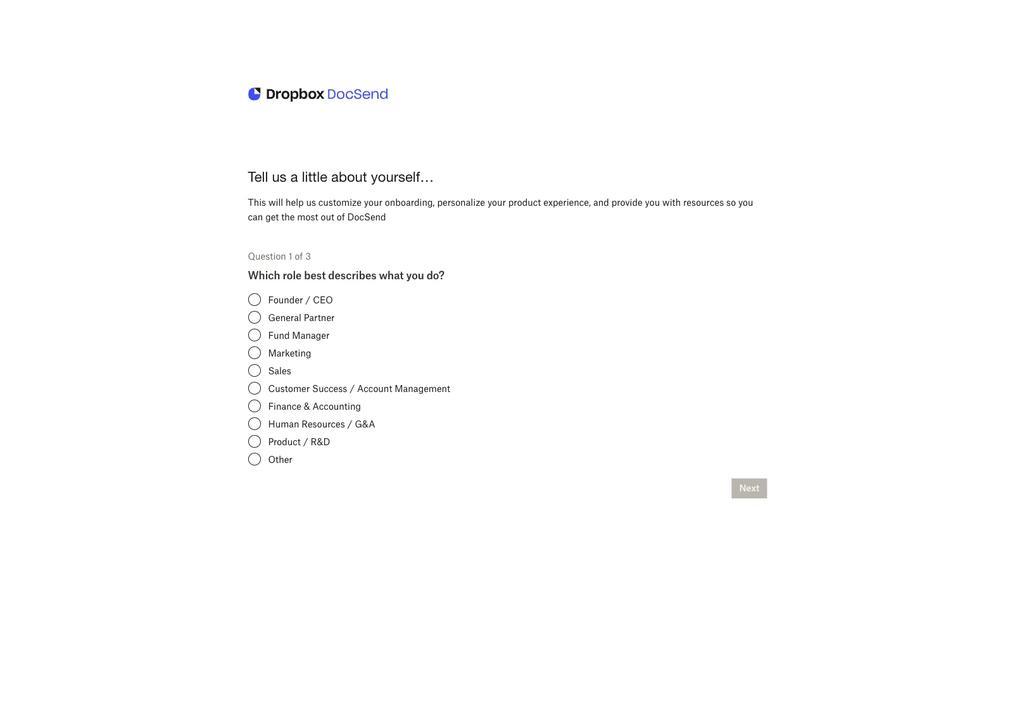 Task type: describe. For each thing, give the bounding box(es) containing it.
&
[[304, 401, 310, 412]]

other
[[268, 454, 293, 465]]

you inside option group
[[406, 270, 424, 282]]

1 your from the left
[[364, 197, 383, 208]]

so
[[727, 197, 736, 208]]

/ left r&d
[[303, 436, 308, 447]]

little
[[302, 168, 327, 185]]

management
[[395, 383, 450, 394]]

tell
[[248, 168, 268, 185]]

which
[[248, 270, 280, 282]]

most
[[297, 211, 318, 222]]

onboarding,
[[385, 197, 435, 208]]

1 horizontal spatial you
[[645, 197, 660, 208]]

accounting
[[313, 401, 361, 412]]

and
[[594, 197, 609, 208]]

fund manager
[[268, 330, 330, 341]]

3
[[305, 251, 311, 262]]

us inside this will help us customize your onboarding, personalize your product experience, and provide you with resources so you can get the most out of docsend
[[306, 197, 316, 208]]

with
[[663, 197, 681, 208]]

can
[[248, 211, 263, 222]]

will
[[269, 197, 283, 208]]

resources
[[302, 419, 345, 429]]

resources
[[683, 197, 724, 208]]

g&a
[[355, 419, 375, 429]]

/ left account
[[350, 383, 355, 394]]

what
[[379, 270, 404, 282]]

general
[[268, 312, 301, 323]]

customer
[[268, 383, 310, 394]]

general partner
[[268, 312, 335, 323]]

this will help us customize your onboarding, personalize your product experience, and provide you with resources so you can get the most out of docsend
[[248, 197, 754, 222]]

0 vertical spatial us
[[272, 168, 287, 185]]

question
[[248, 251, 286, 262]]

finance
[[268, 401, 302, 412]]

product
[[268, 436, 301, 447]]

out
[[321, 211, 334, 222]]

account
[[357, 383, 392, 394]]

sales
[[268, 365, 291, 376]]

r&d
[[311, 436, 330, 447]]

which role best describes what you do? option group
[[248, 270, 767, 466]]



Task type: locate. For each thing, give the bounding box(es) containing it.
describes
[[328, 270, 377, 282]]

0 horizontal spatial you
[[406, 270, 424, 282]]

get
[[265, 211, 279, 222]]

this
[[248, 197, 266, 208]]

your up docsend
[[364, 197, 383, 208]]

of
[[337, 211, 345, 222], [295, 251, 303, 262]]

help
[[286, 197, 304, 208]]

1
[[289, 251, 292, 262]]

a
[[291, 168, 298, 185]]

/
[[306, 295, 311, 305], [350, 383, 355, 394], [348, 419, 353, 429], [303, 436, 308, 447]]

your left product
[[488, 197, 506, 208]]

finance & accounting
[[268, 401, 361, 412]]

go to docsend homepage image
[[248, 84, 387, 106]]

founder / ceo
[[268, 295, 333, 305]]

provide
[[612, 197, 643, 208]]

manager
[[292, 330, 330, 341]]

yourself…
[[371, 168, 434, 185]]

1 horizontal spatial us
[[306, 197, 316, 208]]

1 vertical spatial of
[[295, 251, 303, 262]]

0 horizontal spatial your
[[364, 197, 383, 208]]

partner
[[304, 312, 335, 323]]

of right out
[[337, 211, 345, 222]]

success
[[312, 383, 347, 394]]

0 horizontal spatial of
[[295, 251, 303, 262]]

us up most
[[306, 197, 316, 208]]

human
[[268, 419, 299, 429]]

best
[[304, 270, 326, 282]]

founder
[[268, 295, 303, 305]]

you left 'do?'
[[406, 270, 424, 282]]

2 horizontal spatial you
[[739, 197, 754, 208]]

product / r&d
[[268, 436, 330, 447]]

ceo
[[313, 295, 333, 305]]

question 1 of 3
[[248, 251, 311, 262]]

do?
[[427, 270, 445, 282]]

of inside this will help us customize your onboarding, personalize your product experience, and provide you with resources so you can get the most out of docsend
[[337, 211, 345, 222]]

2 your from the left
[[488, 197, 506, 208]]

0 horizontal spatial us
[[272, 168, 287, 185]]

/ left the ceo
[[306, 295, 311, 305]]

marketing
[[268, 348, 311, 359]]

docsend
[[347, 211, 386, 222]]

customer success / account management
[[268, 383, 450, 394]]

1 horizontal spatial of
[[337, 211, 345, 222]]

which role best describes what you do?
[[248, 270, 445, 282]]

us left a
[[272, 168, 287, 185]]

tell us a little about yourself…
[[248, 168, 434, 185]]

experience,
[[544, 197, 591, 208]]

fund
[[268, 330, 290, 341]]

/ left g&a
[[348, 419, 353, 429]]

human resources / g&a
[[268, 419, 375, 429]]

role
[[283, 270, 302, 282]]

us
[[272, 168, 287, 185], [306, 197, 316, 208]]

the
[[281, 211, 295, 222]]

0 vertical spatial of
[[337, 211, 345, 222]]

your
[[364, 197, 383, 208], [488, 197, 506, 208]]

1 vertical spatial us
[[306, 197, 316, 208]]

of right 1
[[295, 251, 303, 262]]

1 horizontal spatial your
[[488, 197, 506, 208]]

customize
[[319, 197, 362, 208]]

you
[[645, 197, 660, 208], [739, 197, 754, 208], [406, 270, 424, 282]]

about
[[331, 168, 367, 185]]

product
[[509, 197, 541, 208]]

personalize
[[437, 197, 485, 208]]

you right the so
[[739, 197, 754, 208]]

you left with
[[645, 197, 660, 208]]



Task type: vqa. For each thing, say whether or not it's contained in the screenshot.
Founder
yes



